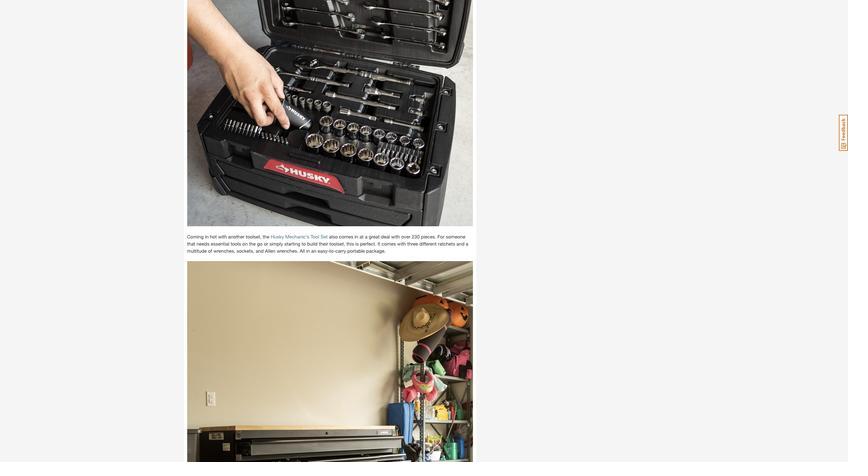 Task type: describe. For each thing, give the bounding box(es) containing it.
with down over
[[397, 241, 406, 247]]

230
[[412, 234, 420, 240]]

perfect.
[[360, 241, 377, 247]]

1 horizontal spatial the
[[263, 234, 270, 240]]

on
[[243, 241, 248, 247]]

essential
[[211, 241, 230, 247]]

over
[[402, 234, 411, 240]]

to
[[302, 241, 306, 247]]

1 vertical spatial and
[[256, 248, 264, 254]]

with up essential
[[218, 234, 227, 240]]

2 horizontal spatial in
[[355, 234, 359, 240]]

0 horizontal spatial a
[[365, 234, 368, 240]]

the inside also comes in at a great deal with over 230 pieces. for someone that needs essential tools on the go or simply starting to build their toolset, this is perfect. it comes with three different ratchets and a multitude of wrenches, sockets, and allen wrenches. all in an easy-to-carry portable package.
[[249, 241, 256, 247]]

toolset, inside also comes in at a great deal with over 230 pieces. for someone that needs essential tools on the go or simply starting to build their toolset, this is perfect. it comes with three different ratchets and a multitude of wrenches, sockets, and allen wrenches. all in an easy-to-carry portable package.
[[330, 241, 345, 247]]

it
[[378, 241, 381, 247]]

sockets,
[[237, 248, 255, 254]]

1 horizontal spatial comes
[[382, 241, 396, 247]]

their
[[319, 241, 328, 247]]

1 horizontal spatial a
[[466, 241, 469, 247]]

pieces.
[[421, 234, 437, 240]]

of
[[208, 248, 212, 254]]

multitude
[[187, 248, 207, 254]]

build
[[307, 241, 318, 247]]

for
[[438, 234, 445, 240]]

go
[[257, 241, 263, 247]]

great
[[369, 234, 380, 240]]

also comes in at a great deal with over 230 pieces. for someone that needs essential tools on the go or simply starting to build their toolset, this is perfect. it comes with three different ratchets and a multitude of wrenches, sockets, and allen wrenches. all in an easy-to-carry portable package.
[[187, 234, 469, 254]]

tools
[[231, 241, 241, 247]]

deal
[[381, 234, 390, 240]]



Task type: vqa. For each thing, say whether or not it's contained in the screenshot.
the right a
yes



Task type: locate. For each thing, give the bounding box(es) containing it.
feedback link image
[[840, 115, 849, 151]]

0 vertical spatial a
[[365, 234, 368, 240]]

0 horizontal spatial toolset,
[[246, 234, 262, 240]]

hot
[[210, 234, 217, 240]]

1 vertical spatial toolset,
[[330, 241, 345, 247]]

set
[[321, 234, 328, 240]]

simply
[[270, 241, 283, 247]]

easy-
[[318, 248, 330, 254]]

in left hot
[[205, 234, 209, 240]]

husky workbench tool chest with open drawers. image
[[187, 261, 473, 462]]

this
[[347, 241, 354, 247]]

in
[[205, 234, 209, 240], [355, 234, 359, 240], [306, 248, 310, 254]]

coming in hot with another toolset, the husky mechanic's tool set
[[187, 234, 328, 240]]

portable
[[348, 248, 365, 254]]

1 horizontal spatial in
[[306, 248, 310, 254]]

that
[[187, 241, 195, 247]]

wrenches.
[[277, 248, 299, 254]]

with
[[218, 234, 227, 240], [391, 234, 400, 240], [397, 241, 406, 247]]

someone
[[446, 234, 466, 240]]

husky mechanic's tool set link
[[271, 234, 328, 240]]

comes up this
[[339, 234, 353, 240]]

mechanic's
[[285, 234, 309, 240]]

different
[[420, 241, 437, 247]]

and
[[457, 241, 465, 247], [256, 248, 264, 254]]

in left at
[[355, 234, 359, 240]]

with right deal
[[391, 234, 400, 240]]

1 vertical spatial comes
[[382, 241, 396, 247]]

0 vertical spatial and
[[457, 241, 465, 247]]

and down go
[[256, 248, 264, 254]]

a right ratchets
[[466, 241, 469, 247]]

husky
[[271, 234, 284, 240]]

the up or
[[263, 234, 270, 240]]

carry
[[336, 248, 346, 254]]

ratchets
[[438, 241, 455, 247]]

1 horizontal spatial and
[[457, 241, 465, 247]]

toolset, up carry
[[330, 241, 345, 247]]

starting
[[285, 241, 301, 247]]

a
[[365, 234, 368, 240], [466, 241, 469, 247]]

comes down deal
[[382, 241, 396, 247]]

toolset,
[[246, 234, 262, 240], [330, 241, 345, 247]]

0 horizontal spatial the
[[249, 241, 256, 247]]

wrenches,
[[214, 248, 235, 254]]

three
[[408, 241, 418, 247]]

at
[[360, 234, 364, 240]]

also
[[329, 234, 338, 240]]

0 vertical spatial toolset,
[[246, 234, 262, 240]]

the right on
[[249, 241, 256, 247]]

man placing tool into a husky toolbox set. image
[[187, 0, 473, 226]]

0 horizontal spatial and
[[256, 248, 264, 254]]

tool
[[311, 234, 319, 240]]

1 vertical spatial the
[[249, 241, 256, 247]]

0 horizontal spatial in
[[205, 234, 209, 240]]

toolset, up go
[[246, 234, 262, 240]]

0 vertical spatial the
[[263, 234, 270, 240]]

in left an on the bottom left of page
[[306, 248, 310, 254]]

coming
[[187, 234, 204, 240]]

package.
[[366, 248, 386, 254]]

1 vertical spatial a
[[466, 241, 469, 247]]

or
[[264, 241, 268, 247]]

0 horizontal spatial comes
[[339, 234, 353, 240]]

the
[[263, 234, 270, 240], [249, 241, 256, 247]]

to-
[[330, 248, 336, 254]]

is
[[356, 241, 359, 247]]

comes
[[339, 234, 353, 240], [382, 241, 396, 247]]

another
[[228, 234, 245, 240]]

0 vertical spatial comes
[[339, 234, 353, 240]]

needs
[[197, 241, 210, 247]]

1 horizontal spatial toolset,
[[330, 241, 345, 247]]

a right at
[[365, 234, 368, 240]]

all
[[300, 248, 305, 254]]

and down someone
[[457, 241, 465, 247]]

an
[[311, 248, 317, 254]]

allen
[[265, 248, 276, 254]]



